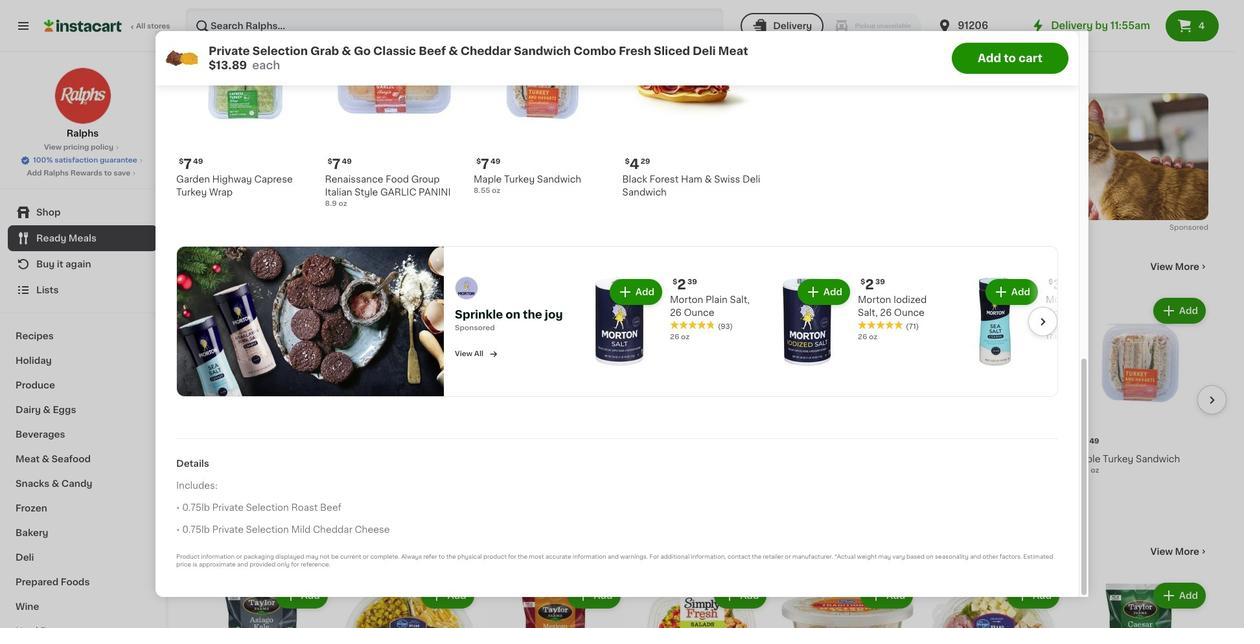 Task type: locate. For each thing, give the bounding box(es) containing it.
information up approximate
[[201, 554, 235, 560]]

★★★★★
[[670, 321, 716, 330], [670, 321, 716, 330], [858, 321, 904, 330], [858, 321, 904, 330], [1046, 321, 1092, 330], [1046, 321, 1092, 330]]

salt, inside morton plain salt, 26 ounce
[[730, 295, 750, 304]]

& right ham
[[705, 175, 712, 184]]

1 horizontal spatial spo
[[1170, 224, 1184, 231]]

0 horizontal spatial or
[[236, 554, 242, 560]]

morton up coarse
[[1046, 295, 1079, 304]]

3 morton from the left
[[1046, 295, 1079, 304]]

1 vertical spatial more
[[1176, 547, 1200, 557]]

1 vertical spatial maple turkey sandwich 8.55 oz
[[1073, 455, 1181, 475]]

beef
[[419, 46, 446, 56], [320, 504, 342, 513]]

1 vertical spatial group
[[427, 455, 456, 464]]

ralphs down 100%
[[44, 170, 69, 177]]

1 horizontal spatial maple turkey sandwich 8.55 oz
[[1073, 455, 1181, 475]]

1 vertical spatial $ 4 29
[[929, 438, 954, 451]]

on right based
[[926, 554, 934, 560]]

all down "sprinkle" in the left of the page
[[474, 350, 484, 357]]

0 vertical spatial view more link
[[1151, 260, 1209, 273]]

or right the current
[[363, 554, 369, 560]]

0 horizontal spatial ounce
[[684, 308, 715, 317]]

chicken up dressing,
[[406, 481, 444, 490]]

1 horizontal spatial caesar
[[412, 468, 444, 477]]

1 horizontal spatial go
[[354, 46, 371, 56]]

sandwich inside private selection grab & go classic beef & cheddar sandwich combo fresh sliced deli meat $13.89 each
[[514, 46, 571, 56]]

1 vertical spatial on
[[926, 554, 934, 560]]

view more
[[1151, 262, 1200, 271], [1151, 547, 1200, 557]]

1 vertical spatial food
[[402, 455, 425, 464]]

view more link
[[1151, 260, 1209, 273], [1151, 546, 1209, 558]]

more for salads
[[1176, 547, 1200, 557]]

deli inside black forest ham & swiss deli sandwich
[[743, 175, 761, 184]]

0 horizontal spatial chicken
[[194, 481, 232, 490]]

0 vertical spatial beef
[[419, 46, 446, 56]]

2 up morton iodized salt, 26 ounce
[[866, 278, 874, 291]]

1 view more link from the top
[[1151, 260, 1209, 273]]

2 vertical spatial turkey
[[1103, 455, 1134, 464]]

or left packaging
[[236, 554, 242, 560]]

89
[[657, 438, 667, 446]]

roast right ever
[[277, 468, 303, 477]]

additional
[[661, 554, 690, 560]]

2 • from the top
[[176, 526, 180, 535]]

29
[[641, 158, 650, 165], [945, 438, 954, 446]]

1 vertical spatial ralphs
[[44, 170, 69, 177]]

0 vertical spatial cheddar
[[461, 46, 511, 56]]

0 horizontal spatial for
[[291, 562, 299, 568]]

2 more from the top
[[1176, 547, 1200, 557]]

complete.
[[370, 554, 400, 560]]

0 horizontal spatial maple
[[474, 175, 502, 184]]

displayed
[[276, 554, 304, 560]]

2 view more link from the top
[[1151, 546, 1209, 558]]

go left classic
[[354, 46, 371, 56]]

be
[[331, 554, 339, 560]]

• down includes:
[[176, 504, 180, 513]]

salt, for morton iodized salt, 26 ounce
[[858, 308, 878, 317]]

0 horizontal spatial 26 oz
[[670, 333, 690, 341]]

oven-
[[341, 481, 369, 490]]

the left joy
[[523, 310, 542, 320]]

• up product
[[176, 526, 180, 535]]

1 39 from the left
[[688, 278, 697, 286]]

2 up morton plain salt, 26 ounce
[[678, 278, 686, 291]]

private for • 0.75lb private selection mild cheddar cheese
[[212, 526, 244, 535]]

1 horizontal spatial 39
[[876, 278, 885, 286]]

2 for morton iodized salt, 26 ounce
[[866, 278, 874, 291]]

to
[[1004, 53, 1016, 64], [104, 170, 112, 177], [439, 554, 445, 560]]

and down packaging
[[237, 562, 248, 568]]

2 vertical spatial selection
[[246, 526, 289, 535]]

26 oz down morton iodized salt, 26 ounce
[[858, 333, 878, 341]]

0 horizontal spatial salt,
[[730, 295, 750, 304]]

go for handcrafted
[[286, 455, 300, 464]]

0 horizontal spatial grab
[[252, 455, 274, 464]]

most
[[529, 554, 544, 560]]

morton inside morton plain salt, 26 ounce
[[670, 295, 703, 304]]

to right refer
[[439, 554, 445, 560]]

add
[[285, 24, 304, 33], [434, 24, 453, 33], [583, 24, 602, 33], [732, 24, 751, 33], [978, 53, 1002, 64], [27, 170, 42, 177], [636, 287, 655, 297], [824, 287, 843, 297], [1012, 287, 1031, 297], [301, 306, 320, 315], [448, 306, 466, 315], [594, 306, 613, 315], [887, 306, 906, 315], [1033, 306, 1052, 315], [1180, 306, 1198, 315], [301, 592, 320, 601], [448, 592, 466, 601], [594, 592, 613, 601], [740, 592, 759, 601], [887, 592, 906, 601], [1033, 592, 1052, 601], [1180, 592, 1198, 601]]

2 vertical spatial to
[[439, 554, 445, 560]]

1 vertical spatial selection
[[246, 504, 289, 513]]

frozen link
[[8, 497, 158, 521]]

• sponsored: keep cozy with delivery image
[[194, 93, 1209, 220]]

ounce down the iodized
[[894, 308, 925, 317]]

salt, inside morton iodized salt, 26 ounce
[[858, 308, 878, 317]]

1 horizontal spatial 4
[[934, 438, 943, 451]]

food inside renaissance food group chicken bacon caesar with oven-roasted chicken breast, caesar dressing, bacon, cream cheese & romano cheese wrap
[[402, 455, 425, 464]]

$
[[179, 158, 184, 165], [328, 158, 332, 165], [476, 158, 481, 165], [625, 158, 630, 165], [673, 278, 678, 286], [861, 278, 866, 286], [1049, 278, 1054, 286], [197, 438, 202, 446], [343, 438, 348, 446], [490, 438, 495, 446], [636, 438, 641, 446], [783, 438, 787, 446], [929, 438, 934, 446], [1075, 438, 1080, 446]]

0 vertical spatial 0.75lb
[[182, 504, 210, 513]]

0.75lb for • 0.75lb private selection mild cheddar cheese
[[182, 526, 210, 535]]

1 horizontal spatial 26 oz
[[858, 333, 878, 341]]

renaissance for italian
[[325, 175, 384, 184]]

breast,
[[341, 494, 373, 503]]

$ inside $ 3 morton sea salt, coarse
[[1049, 278, 1054, 286]]

0 horizontal spatial spo
[[455, 324, 469, 332]]

0 vertical spatial selection
[[253, 46, 308, 56]]

selection up each
[[253, 46, 308, 56]]

1 horizontal spatial nsored
[[1184, 224, 1209, 231]]

lists link
[[8, 277, 158, 303]]

grab inside private selection grab & go classic beef & cheddar sandwich combo fresh sliced deli meat $13.89 each
[[310, 46, 339, 56]]

$ 7 49
[[179, 158, 203, 171], [328, 158, 352, 171], [476, 158, 501, 171], [197, 438, 221, 451], [343, 438, 368, 451], [490, 438, 514, 451], [1075, 438, 1100, 451]]

ounce down plain
[[684, 308, 715, 317]]

seasonality
[[935, 554, 969, 560]]

grab for selection
[[310, 46, 339, 56]]

the
[[523, 310, 542, 320], [446, 554, 456, 560], [518, 554, 528, 560], [752, 554, 762, 560]]

cart
[[1019, 53, 1043, 64]]

39 up morton plain salt, 26 ounce
[[688, 278, 697, 286]]

selection inside private selection grab & go classic beef & cheddar sandwich combo fresh sliced deli meat $13.89 each
[[253, 46, 308, 56]]

and left the warnings.
[[608, 554, 619, 560]]

2 2 from the left
[[866, 278, 874, 291]]

2 may from the left
[[879, 554, 891, 560]]

deli inside private selection grab & go classic beef & cheddar sandwich combo fresh sliced deli meat $13.89 each
[[693, 46, 716, 56]]

renaissance inside renaissance food group chicken bacon caesar with oven-roasted chicken breast, caesar dressing, bacon, cream cheese & romano cheese wrap
[[341, 455, 399, 464]]

may
[[306, 554, 318, 560], [879, 554, 891, 560]]

go inside boar's head grab & go handcrafted ever roast chicken cheddar sandwich 10.5 oz
[[286, 455, 300, 464]]

1 vertical spatial 4
[[630, 158, 640, 171]]

0 vertical spatial more
[[1176, 262, 1200, 271]]

information right "accurate"
[[573, 554, 606, 560]]

food up bacon
[[402, 455, 425, 464]]

handcrafted
[[194, 468, 252, 477]]

private selection grab & go classic beef & cheddar sandwich combo fresh sliced deli meat $13.89 each
[[209, 46, 748, 71]]

by
[[1096, 21, 1108, 30]]

& left eggs
[[43, 406, 51, 415]]

$ 2 39
[[673, 278, 697, 291], [861, 278, 885, 291]]

grab inside boar's head grab & go handcrafted ever roast chicken cheddar sandwich 10.5 oz
[[252, 455, 274, 464]]

salads link
[[194, 544, 243, 560]]

private up salads
[[212, 526, 244, 535]]

information
[[201, 554, 235, 560], [573, 554, 606, 560]]

2 $ 2 39 from the left
[[861, 278, 885, 291]]

2 vertical spatial private
[[212, 526, 244, 535]]

food inside renaissance food group italian style garlic panini 8.9 oz
[[386, 175, 409, 184]]

0 vertical spatial caesar
[[412, 468, 444, 477]]

2 39 from the left
[[876, 278, 885, 286]]

go right head
[[286, 455, 300, 464]]

wrap down highway
[[209, 188, 233, 197]]

on right "sprinkle" in the left of the page
[[506, 310, 521, 320]]

roast up mild
[[291, 504, 318, 513]]

to inside product information or packaging displayed may not be current or complete. always refer to the physical product for the most accurate information and warnings. for additional information, contact the retailer or manufacturer. *actual weight may vary based on seasonality and other factors. estimated price is approximate and provided only for reference.
[[439, 554, 445, 560]]

delivery inside delivery by 11:55am link
[[1051, 21, 1093, 30]]

39 up morton iodized salt, 26 ounce
[[876, 278, 885, 286]]

1 vertical spatial 8.55
[[1073, 468, 1089, 475]]

for down displayed
[[291, 562, 299, 568]]

0 vertical spatial grab
[[310, 46, 339, 56]]

policy
[[91, 144, 114, 151]]

1 vertical spatial grab
[[252, 455, 274, 464]]

view
[[44, 144, 62, 151], [1151, 262, 1173, 271], [455, 350, 473, 357], [1151, 547, 1173, 557]]

bacon,
[[341, 507, 372, 516]]

caesar up dressing,
[[412, 468, 444, 477]]

group up panini
[[411, 175, 440, 184]]

1 ounce from the left
[[684, 308, 715, 317]]

& down beverages
[[42, 455, 49, 464]]

1 horizontal spatial $ 2 39
[[861, 278, 885, 291]]

0 vertical spatial food
[[386, 175, 409, 184]]

4
[[1199, 21, 1205, 30], [630, 158, 640, 171], [934, 438, 943, 451]]

spo inside the sprinkle on the joy spo nsored
[[455, 324, 469, 332]]

2 horizontal spatial salt,
[[1101, 295, 1121, 304]]

morton left the iodized
[[858, 295, 891, 304]]

2 0.75lb from the top
[[182, 526, 210, 535]]

product information or packaging displayed may not be current or complete. always refer to the physical product for the most accurate information and warnings. for additional information, contact the retailer or manufacturer. *actual weight may vary based on seasonality and other factors. estimated price is approximate and provided only for reference.
[[176, 554, 1054, 568]]

0 vertical spatial 29
[[641, 158, 650, 165]]

2 26 oz from the left
[[858, 333, 878, 341]]

for right 'product'
[[508, 554, 516, 560]]

view more for salads
[[1151, 547, 1200, 557]]

0.75lb up product
[[182, 526, 210, 535]]

meat & seafood
[[16, 455, 91, 464]]

delivery by 11:55am
[[1051, 21, 1151, 30]]

bakery
[[16, 529, 48, 538]]

& down dressing,
[[445, 507, 452, 516]]

meat up snacks
[[16, 455, 40, 464]]

it
[[57, 260, 63, 269]]

selection for mild
[[246, 526, 289, 535]]

0 vertical spatial wrap
[[209, 188, 233, 197]]

1 horizontal spatial information
[[573, 554, 606, 560]]

guarantee
[[100, 157, 137, 164]]

renaissance up bacon
[[341, 455, 399, 464]]

1 2 from the left
[[678, 278, 686, 291]]

1 horizontal spatial for
[[508, 554, 516, 560]]

deli down the bakery
[[16, 554, 34, 563]]

0 vertical spatial for
[[508, 554, 516, 560]]

view more link for salads
[[1151, 546, 1209, 558]]

product
[[484, 554, 507, 560]]

1 vertical spatial nsored
[[469, 324, 495, 332]]

1 0.75lb from the top
[[182, 504, 210, 513]]

• for • 0.75lb private selection mild cheddar cheese
[[176, 526, 180, 535]]

more
[[1176, 262, 1200, 271], [1176, 547, 1200, 557]]

& right classic
[[449, 46, 458, 56]]

1 more from the top
[[1176, 262, 1200, 271]]

1 vertical spatial cheddar
[[234, 481, 274, 490]]

selection up • 0.75lb private selection mild cheddar cheese
[[246, 504, 289, 513]]

1 vertical spatial turkey
[[176, 188, 207, 197]]

all left stores
[[136, 23, 145, 30]]

chicken
[[341, 468, 378, 477], [194, 481, 232, 490], [406, 481, 444, 490]]

panini
[[419, 188, 451, 197]]

2 view more from the top
[[1151, 547, 1200, 557]]

ralphs logo image
[[54, 67, 111, 124]]

renaissance inside renaissance food group italian style garlic panini 8.9 oz
[[325, 175, 384, 184]]

2 horizontal spatial turkey
[[1103, 455, 1134, 464]]

food for garlic
[[386, 175, 409, 184]]

snacks & candy
[[16, 480, 92, 489]]

29 inside "item carousel" region
[[945, 438, 954, 446]]

iodized
[[894, 295, 927, 304]]

food for caesar
[[402, 455, 425, 464]]

39
[[688, 278, 697, 286], [876, 278, 885, 286]]

roast
[[277, 468, 303, 477], [291, 504, 318, 513]]

91206 button
[[937, 8, 1015, 44]]

meat down the delivery button
[[719, 46, 748, 56]]

1 horizontal spatial $ 4 29
[[929, 438, 954, 451]]

1 horizontal spatial maple
[[1073, 455, 1101, 464]]

head
[[225, 455, 250, 464]]

1 vertical spatial private
[[212, 504, 244, 513]]

and left "other"
[[970, 554, 981, 560]]

0 horizontal spatial all
[[136, 23, 145, 30]]

selection down • 0.75lb private selection roast beef
[[246, 526, 289, 535]]

1 • from the top
[[176, 504, 180, 513]]

the left physical at left
[[446, 554, 456, 560]]

2 horizontal spatial morton
[[1046, 295, 1079, 304]]

private inside private selection grab & go classic beef & cheddar sandwich combo fresh sliced deli meat $13.89 each
[[209, 46, 250, 56]]

renaissance up style
[[325, 175, 384, 184]]

product group containing 10
[[780, 295, 916, 503]]

go for classic
[[354, 46, 371, 56]]

boar's head grab & go handcrafted ever roast chicken cheddar sandwich 10.5 oz
[[194, 455, 320, 501]]

caesar up cream
[[375, 494, 408, 503]]

2 horizontal spatial cheddar
[[461, 46, 511, 56]]

0 horizontal spatial meat
[[16, 455, 40, 464]]

19
[[804, 438, 813, 446]]

morton for morton iodized salt, 26 ounce
[[858, 295, 891, 304]]

2 ounce from the left
[[894, 308, 925, 317]]

group up with
[[427, 455, 456, 464]]

0 vertical spatial spo
[[1170, 224, 1184, 231]]

0 vertical spatial nsored
[[1184, 224, 1209, 231]]

buy it again link
[[8, 251, 158, 277]]

view more for sandwiches
[[1151, 262, 1200, 271]]

view for view pricing policy link
[[44, 144, 62, 151]]

1 vertical spatial for
[[291, 562, 299, 568]]

grab up ever
[[252, 455, 274, 464]]

contact
[[728, 554, 751, 560]]

shop link
[[8, 200, 158, 226]]

morton iodized salt, 26 ounce
[[858, 295, 927, 317]]

1 horizontal spatial 8.55
[[1073, 468, 1089, 475]]

for
[[508, 554, 516, 560], [291, 562, 299, 568]]

the left 'most'
[[518, 554, 528, 560]]

other
[[983, 554, 999, 560]]

2 morton from the left
[[858, 295, 891, 304]]

1 vertical spatial 0.75lb
[[182, 526, 210, 535]]

for
[[650, 554, 659, 560]]

oz
[[492, 187, 501, 195], [339, 200, 347, 207], [681, 333, 690, 341], [869, 333, 878, 341], [1061, 333, 1070, 341], [1091, 468, 1100, 475], [211, 494, 220, 501]]

4 inside "item carousel" region
[[934, 438, 943, 451]]

style
[[355, 188, 378, 197]]

0 vertical spatial $ 4 29
[[625, 158, 650, 171]]

morton left plain
[[670, 295, 703, 304]]

beef right classic
[[419, 46, 446, 56]]

dairy
[[16, 406, 41, 415]]

private up $13.89
[[209, 46, 250, 56]]

nsored inside the sprinkle on the joy spo nsored
[[469, 324, 495, 332]]

or right retailer
[[785, 554, 791, 560]]

chicken up 10.5
[[194, 481, 232, 490]]

1 vertical spatial •
[[176, 526, 180, 535]]

to inside button
[[1004, 53, 1016, 64]]

2 horizontal spatial to
[[1004, 53, 1016, 64]]

packaging
[[244, 554, 274, 560]]

on inside product information or packaging displayed may not be current or complete. always refer to the physical product for the most accurate information and warnings. for additional information, contact the retailer or manufacturer. *actual weight may vary based on seasonality and other factors. estimated price is approximate and provided only for reference.
[[926, 554, 934, 560]]

to left cart
[[1004, 53, 1016, 64]]

ralphs up view pricing policy link
[[67, 129, 99, 138]]

go inside private selection grab & go classic beef & cheddar sandwich combo fresh sliced deli meat $13.89 each
[[354, 46, 371, 56]]

deli
[[693, 46, 716, 56], [743, 175, 761, 184], [16, 554, 34, 563]]

private down handcrafted
[[212, 504, 244, 513]]

beef inside private selection grab & go classic beef & cheddar sandwich combo fresh sliced deli meat $13.89 each
[[419, 46, 446, 56]]

1 horizontal spatial meat
[[719, 46, 748, 56]]

morton salt. sprinkle on the joy. image
[[177, 247, 444, 397]]

1 horizontal spatial ounce
[[894, 308, 925, 317]]

8.55
[[474, 187, 490, 195], [1073, 468, 1089, 475]]

0 horizontal spatial delivery
[[773, 21, 812, 30]]

& inside 'link'
[[43, 406, 51, 415]]

0 horizontal spatial beef
[[320, 504, 342, 513]]

1 view more from the top
[[1151, 262, 1200, 271]]

buy
[[36, 260, 55, 269]]

$ 2 39 for morton iodized salt, 26 ounce
[[861, 278, 885, 291]]

ralphs link
[[54, 67, 111, 140]]

bakery link
[[8, 521, 158, 546]]

1 horizontal spatial wrap
[[419, 520, 442, 529]]

39 for iodized
[[876, 278, 885, 286]]

1 horizontal spatial 29
[[945, 438, 954, 446]]

0 vertical spatial 4
[[1199, 21, 1205, 30]]

on inside the sprinkle on the joy spo nsored
[[506, 310, 521, 320]]

cream
[[375, 507, 405, 516]]

$13.89
[[209, 60, 247, 71]]

product group
[[176, 13, 315, 199], [325, 13, 463, 209], [474, 13, 612, 196], [623, 13, 761, 199], [194, 295, 330, 503], [341, 295, 477, 529], [487, 295, 623, 490], [634, 295, 770, 492], [780, 295, 916, 503], [926, 295, 1062, 479], [1073, 295, 1209, 477], [194, 581, 330, 629], [341, 581, 477, 629], [487, 581, 623, 629], [634, 581, 770, 629], [780, 581, 916, 629], [926, 581, 1062, 629], [1073, 581, 1209, 629]]

$ 2 39 up morton plain salt, 26 ounce
[[673, 278, 697, 291]]

1 vertical spatial deli
[[743, 175, 761, 184]]

group inside renaissance food group italian style garlic panini 8.9 oz
[[411, 175, 440, 184]]

None search field
[[185, 8, 724, 44]]

food
[[386, 175, 409, 184], [402, 455, 425, 464]]

deli right swiss
[[743, 175, 761, 184]]

26 oz for morton iodized salt, 26 ounce
[[858, 333, 878, 341]]

ounce inside morton iodized salt, 26 ounce
[[894, 308, 925, 317]]

91206
[[958, 21, 989, 30]]

grab up meals
[[310, 46, 339, 56]]

group inside renaissance food group chicken bacon caesar with oven-roasted chicken breast, caesar dressing, bacon, cream cheese & romano cheese wrap
[[427, 455, 456, 464]]

food up garlic
[[386, 175, 409, 184]]

26 inside morton iodized salt, 26 ounce
[[880, 308, 892, 317]]

1 horizontal spatial deli
[[693, 46, 716, 56]]

0 vertical spatial 8.55
[[474, 187, 490, 195]]

1 horizontal spatial delivery
[[1051, 21, 1093, 30]]

0 vertical spatial renaissance
[[325, 175, 384, 184]]

more for sandwiches
[[1176, 262, 1200, 271]]

0 horizontal spatial 2
[[678, 278, 686, 291]]

to left "save"
[[104, 170, 112, 177]]

group
[[411, 175, 440, 184], [427, 455, 456, 464]]

&
[[342, 46, 351, 56], [449, 46, 458, 56], [705, 175, 712, 184], [43, 406, 51, 415], [42, 455, 49, 464], [277, 455, 284, 464], [52, 480, 59, 489], [445, 507, 452, 516]]

0 horizontal spatial information
[[201, 554, 235, 560]]

0 horizontal spatial deli
[[16, 554, 34, 563]]

& right head
[[277, 455, 284, 464]]

shop
[[36, 208, 61, 217]]

ounce inside morton plain salt, 26 ounce
[[684, 308, 715, 317]]

0 vertical spatial roast
[[277, 468, 303, 477]]

beef down breast, on the left of page
[[320, 504, 342, 513]]

cheddar inside boar's head grab & go handcrafted ever roast chicken cheddar sandwich 10.5 oz
[[234, 481, 274, 490]]

all
[[136, 23, 145, 30], [474, 350, 484, 357]]

group for panini
[[411, 175, 440, 184]]

wrap down dressing,
[[419, 520, 442, 529]]

oz inside renaissance food group italian style garlic panini 8.9 oz
[[339, 200, 347, 207]]

current
[[340, 554, 361, 560]]

ralphs
[[67, 129, 99, 138], [44, 170, 69, 177]]

chicken up oven-
[[341, 468, 378, 477]]

2 horizontal spatial or
[[785, 554, 791, 560]]

maple turkey sandwich 8.55 oz
[[474, 175, 582, 195], [1073, 455, 1181, 475]]

0.75lb down 10.5
[[182, 504, 210, 513]]

0 horizontal spatial turkey
[[176, 188, 207, 197]]

boar's
[[194, 455, 223, 464]]

morton inside morton iodized salt, 26 ounce
[[858, 295, 891, 304]]

joy
[[545, 310, 563, 320]]

1 morton from the left
[[670, 295, 703, 304]]

delivery inside the delivery button
[[773, 21, 812, 30]]

1 $ 2 39 from the left
[[673, 278, 697, 291]]

may up 'reference.'
[[306, 554, 318, 560]]

meat & seafood link
[[8, 447, 158, 472]]

turkey inside "item carousel" region
[[1103, 455, 1134, 464]]

0 horizontal spatial to
[[104, 170, 112, 177]]

deli right sliced at the top right of the page
[[693, 46, 716, 56]]

$ 2 39 up morton iodized salt, 26 ounce
[[861, 278, 885, 291]]

cheese down dressing,
[[407, 507, 442, 516]]

salt, inside $ 3 morton sea salt, coarse
[[1101, 295, 1121, 304]]

7
[[184, 158, 192, 171], [332, 158, 341, 171], [481, 158, 489, 171], [202, 438, 210, 451], [348, 438, 356, 451], [495, 438, 503, 451], [1080, 438, 1088, 451]]

39 for plain
[[688, 278, 697, 286]]

1 26 oz from the left
[[670, 333, 690, 341]]

maple
[[474, 175, 502, 184], [1073, 455, 1101, 464]]

1 vertical spatial renaissance
[[341, 455, 399, 464]]

snacks
[[16, 480, 49, 489]]

may left vary
[[879, 554, 891, 560]]

26 oz down morton plain salt, 26 ounce
[[670, 333, 690, 341]]

morton for morton plain salt, 26 ounce
[[670, 295, 703, 304]]

2 horizontal spatial deli
[[743, 175, 761, 184]]

1 horizontal spatial turkey
[[504, 175, 535, 184]]

ounce for iodized
[[894, 308, 925, 317]]



Task type: describe. For each thing, give the bounding box(es) containing it.
add ralphs rewards to save link
[[27, 169, 138, 179]]

4 inside 4 button
[[1199, 21, 1205, 30]]

refer
[[424, 554, 437, 560]]

the left retailer
[[752, 554, 762, 560]]

& left classic
[[342, 46, 351, 56]]

buy it again
[[36, 260, 91, 269]]

delivery button
[[741, 13, 824, 39]]

each
[[252, 60, 280, 71]]

sea
[[1082, 295, 1099, 304]]

again
[[65, 260, 91, 269]]

accurate
[[546, 554, 571, 560]]

2 or from the left
[[363, 554, 369, 560]]

italian
[[325, 188, 352, 197]]

$ 13 89
[[636, 438, 667, 451]]

garden highway caprese turkey wrap
[[176, 175, 293, 197]]

cheese down cream
[[381, 520, 416, 529]]

view for salads view more link
[[1151, 547, 1173, 557]]

always
[[401, 554, 422, 560]]

the inside the sprinkle on the joy spo nsored
[[523, 310, 542, 320]]

renaissance for chicken
[[341, 455, 399, 464]]

1 horizontal spatial chicken
[[341, 468, 378, 477]]

beverages link
[[8, 423, 158, 447]]

view all
[[455, 350, 484, 357]]

sliced
[[654, 46, 690, 56]]

10
[[787, 438, 803, 451]]

4 button
[[1166, 10, 1219, 41]]

ready
[[194, 68, 258, 87]]

forest
[[650, 175, 679, 184]]

salads
[[194, 545, 243, 558]]

2 vertical spatial cheddar
[[313, 526, 353, 535]]

reference.
[[301, 562, 331, 568]]

product
[[176, 554, 200, 560]]

2 horizontal spatial and
[[970, 554, 981, 560]]

morton salt. image
[[455, 276, 478, 300]]

(93)
[[718, 323, 733, 330]]

renaissance food group chicken bacon caesar with oven-roasted chicken breast, caesar dressing, bacon, cream cheese & romano cheese wrap
[[341, 455, 467, 529]]

sprinkle
[[455, 310, 503, 320]]

prepared foods link
[[8, 570, 158, 595]]

produce link
[[8, 373, 158, 398]]

foods
[[61, 578, 90, 587]]

100%
[[33, 157, 53, 164]]

$ 2 39 for morton plain salt, 26 ounce
[[673, 278, 697, 291]]

0 horizontal spatial 29
[[641, 158, 650, 165]]

11:55am
[[1111, 21, 1151, 30]]

recipes link
[[8, 324, 158, 349]]

wrap inside garden highway caprese turkey wrap
[[209, 188, 233, 197]]

ounce for plain
[[684, 308, 715, 317]]

*actual
[[835, 554, 856, 560]]

pricing
[[63, 144, 89, 151]]

holiday
[[16, 357, 52, 366]]

view pricing policy
[[44, 144, 114, 151]]

service type group
[[741, 13, 922, 39]]

details
[[176, 460, 209, 469]]

approximate
[[199, 562, 236, 568]]

price
[[176, 562, 191, 568]]

wrap inside renaissance food group chicken bacon caesar with oven-roasted chicken breast, caesar dressing, bacon, cream cheese & romano cheese wrap
[[419, 520, 442, 529]]

maple inside "item carousel" region
[[1073, 455, 1101, 464]]

26 inside morton plain salt, 26 ounce
[[670, 308, 682, 317]]

1 horizontal spatial all
[[474, 350, 484, 357]]

0 vertical spatial turkey
[[504, 175, 535, 184]]

cheese down the bacon,
[[355, 526, 390, 535]]

1 horizontal spatial and
[[608, 554, 619, 560]]

$ 4 29 inside "item carousel" region
[[929, 438, 954, 451]]

morton plain salt, 26 ounce
[[670, 295, 750, 317]]

1 vertical spatial roast
[[291, 504, 318, 513]]

selection for roast
[[246, 504, 289, 513]]

is
[[193, 562, 197, 568]]

garlic
[[380, 188, 416, 197]]

prepared
[[16, 578, 59, 587]]

grab for head
[[252, 455, 274, 464]]

salt, for morton plain salt, 26 ounce
[[730, 295, 750, 304]]

view for view more link related to sandwiches
[[1151, 262, 1173, 271]]

estimated
[[1024, 554, 1054, 560]]

beverages
[[16, 430, 65, 439]]

0 horizontal spatial and
[[237, 562, 248, 568]]

highway
[[212, 175, 252, 184]]

delivery for delivery by 11:55am
[[1051, 21, 1093, 30]]

deli link
[[8, 546, 158, 570]]

not
[[320, 554, 330, 560]]

roast inside boar's head grab & go handcrafted ever roast chicken cheddar sandwich 10.5 oz
[[277, 468, 303, 477]]

& inside renaissance food group chicken bacon caesar with oven-roasted chicken breast, caesar dressing, bacon, cream cheese & romano cheese wrap
[[445, 507, 452, 516]]

mild
[[291, 526, 311, 535]]

& left the candy
[[52, 480, 59, 489]]

roasted
[[369, 481, 404, 490]]

factors.
[[1000, 554, 1022, 560]]

delivery by 11:55am link
[[1031, 18, 1151, 34]]

$ inside $ 13 89
[[636, 438, 641, 446]]

3
[[1054, 278, 1063, 291]]

& inside boar's head grab & go handcrafted ever roast chicken cheddar sandwich 10.5 oz
[[277, 455, 284, 464]]

1 vertical spatial beef
[[320, 504, 342, 513]]

maple turkey sandwich 8.55 oz inside "item carousel" region
[[1073, 455, 1181, 475]]

8.55 inside "item carousel" region
[[1073, 468, 1089, 475]]

delivery for delivery
[[773, 21, 812, 30]]

manufacturer.
[[793, 554, 833, 560]]

seafood
[[52, 455, 91, 464]]

bacon
[[380, 468, 410, 477]]

0 vertical spatial ralphs
[[67, 129, 99, 138]]

sandwich inside black forest ham & swiss deli sandwich
[[623, 188, 667, 197]]

2 horizontal spatial chicken
[[406, 481, 444, 490]]

1 may from the left
[[306, 554, 318, 560]]

0 horizontal spatial maple turkey sandwich 8.55 oz
[[474, 175, 582, 195]]

$ inside $ 10 19
[[783, 438, 787, 446]]

3 or from the left
[[785, 554, 791, 560]]

with
[[446, 468, 467, 477]]

0 horizontal spatial $ 4 29
[[625, 158, 650, 171]]

combo
[[574, 46, 616, 56]]

produce
[[16, 381, 55, 390]]

meat inside private selection grab & go classic beef & cheddar sandwich combo fresh sliced deli meat $13.89 each
[[719, 46, 748, 56]]

fresh
[[619, 46, 651, 56]]

17.6 oz
[[1046, 333, 1070, 341]]

sandwiches link
[[194, 259, 282, 275]]

sandwich inside boar's head grab & go handcrafted ever roast chicken cheddar sandwich 10.5 oz
[[276, 481, 320, 490]]

wine link
[[8, 595, 158, 620]]

1 or from the left
[[236, 554, 242, 560]]

1 vertical spatial to
[[104, 170, 112, 177]]

dressing,
[[410, 494, 453, 503]]

• 0.75lb private selection mild cheddar cheese
[[176, 526, 390, 535]]

2 for morton plain salt, 26 ounce
[[678, 278, 686, 291]]

17.6
[[1046, 333, 1059, 341]]

group for with
[[427, 455, 456, 464]]

1 vertical spatial meat
[[16, 455, 40, 464]]

$ 3 morton sea salt, coarse
[[1046, 278, 1121, 317]]

vary
[[893, 554, 905, 560]]

item carousel region
[[194, 290, 1227, 529]]

warnings.
[[620, 554, 648, 560]]

chicken inside boar's head grab & go handcrafted ever roast chicken cheddar sandwich 10.5 oz
[[194, 481, 232, 490]]

8.9
[[325, 200, 337, 207]]

frozen
[[16, 504, 47, 513]]

0 horizontal spatial 4
[[630, 158, 640, 171]]

& inside black forest ham & swiss deli sandwich
[[705, 175, 712, 184]]

only
[[277, 562, 290, 568]]

1 information from the left
[[201, 554, 235, 560]]

turkey inside garden highway caprese turkey wrap
[[176, 188, 207, 197]]

0.75lb for • 0.75lb private selection roast beef
[[182, 504, 210, 513]]

snacks & candy link
[[8, 472, 158, 497]]

0 horizontal spatial 8.55
[[474, 187, 490, 195]]

1 vertical spatial caesar
[[375, 494, 408, 503]]

add inside button
[[978, 53, 1002, 64]]

• 0.75lb private selection roast beef
[[176, 504, 342, 513]]

ever
[[254, 468, 274, 477]]

product group containing 13
[[634, 295, 770, 492]]

swiss
[[714, 175, 741, 184]]

morton inside $ 3 morton sea salt, coarse
[[1046, 295, 1079, 304]]

cheddar inside private selection grab & go classic beef & cheddar sandwich combo fresh sliced deli meat $13.89 each
[[461, 46, 511, 56]]

0 vertical spatial maple
[[474, 175, 502, 184]]

2 information from the left
[[573, 554, 606, 560]]

• for • 0.75lb private selection roast beef
[[176, 504, 180, 513]]

view more link for sandwiches
[[1151, 260, 1209, 273]]

private for • 0.75lb private selection roast beef
[[212, 504, 244, 513]]

ham
[[681, 175, 703, 184]]

oz inside boar's head grab & go handcrafted ever roast chicken cheddar sandwich 10.5 oz
[[211, 494, 220, 501]]

26 oz for morton plain salt, 26 ounce
[[670, 333, 690, 341]]

renaissance food group italian style garlic panini 8.9 oz
[[325, 175, 451, 207]]

deli inside deli link
[[16, 554, 34, 563]]

all stores link
[[44, 8, 171, 44]]

instacart logo image
[[44, 18, 122, 34]]



Task type: vqa. For each thing, say whether or not it's contained in the screenshot.
Size within Rudolph Circle Rope Tugger Dog Toy, Multicolor Multicolor, One Size
no



